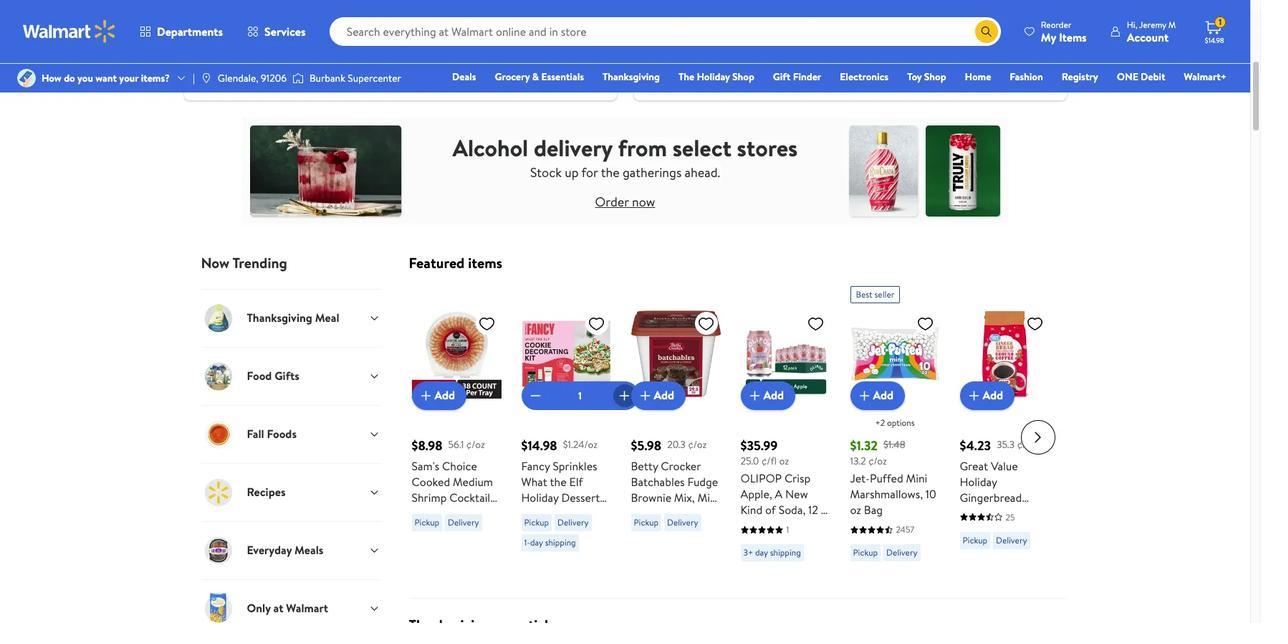 Task type: vqa. For each thing, say whether or not it's contained in the screenshot.
$8.98
yes



Task type: describe. For each thing, give the bounding box(es) containing it.
1-
[[524, 536, 531, 548]]

fashion
[[1010, 70, 1044, 84]]

add to favorites list, great value holiday gingerbread ground coffee, medium roast, 12 oz image
[[1027, 314, 1044, 332]]

thanksgiving hq list item
[[175, 0, 626, 100]]

4
[[678, 505, 685, 521]]

electronics link
[[834, 69, 896, 85]]

mini
[[907, 470, 928, 486]]

+2 options
[[876, 416, 915, 428]]

shrimp
[[412, 489, 447, 505]]

25
[[1006, 511, 1016, 523]]

delivery down 25
[[997, 534, 1028, 546]]

delivery for $8.98
[[448, 516, 479, 528]]

foods
[[267, 426, 297, 442]]

reorder
[[1042, 18, 1072, 30]]

delivery for $14.98
[[558, 516, 589, 528]]

sprinkles
[[553, 458, 598, 474]]

add to favorites list, fancy sprinkles what the elf holiday dessert decorating kit, 12.1 oz image
[[588, 314, 605, 332]]

debit
[[1141, 70, 1166, 84]]

order now link
[[595, 193, 656, 211]]

20.3
[[668, 438, 686, 452]]

shipping for 1-day shipping
[[545, 536, 576, 548]]

thanksgiving inside thanksgiving link
[[603, 70, 660, 84]]

supercenter
[[348, 71, 402, 85]]

walmart+ link
[[1178, 69, 1234, 85]]

delivery down 2457
[[887, 546, 918, 558]]

one debit
[[1117, 70, 1166, 84]]

medium inside $4.23 35.3 ¢/oz great value holiday gingerbread ground coffee, medium roast, 12 oz
[[960, 521, 1001, 537]]

decorating
[[522, 505, 577, 521]]

memorable
[[363, 27, 412, 41]]

 image for burbank supercenter
[[293, 71, 304, 85]]

day for 1-
[[531, 536, 543, 548]]

next slide for product carousel list image
[[1021, 420, 1056, 455]]

select
[[673, 132, 732, 163]]

items?
[[141, 71, 170, 85]]

jet-puffed mini marshmallows, 10 oz bag image
[[851, 309, 940, 398]]

increase quantity fancy sprinkles what the elf holiday dessert decorating kit, 12.1 oz, current quantity 1 image
[[616, 387, 633, 404]]

a
[[356, 27, 361, 41]]

featured
[[409, 253, 465, 272]]

fancy sprinkles what the elf holiday dessert decorating kit, 12.1 oz image
[[522, 309, 611, 398]]

search icon image
[[981, 26, 993, 37]]

$1.24/oz
[[563, 438, 598, 452]]

fudge
[[688, 474, 719, 489]]

find
[[208, 71, 227, 85]]

walmart image
[[23, 20, 116, 43]]

marshmallows,
[[851, 486, 923, 502]]

2 vertical spatial 1
[[787, 523, 790, 536]]

oz right ¢/fl
[[780, 453, 789, 468]]

0 horizontal spatial 1
[[579, 388, 582, 403]]

add to favorites list, jet-puffed mini marshmallows, 10 oz bag image
[[917, 314, 935, 332]]

puffed
[[870, 470, 904, 486]]

value
[[991, 458, 1019, 474]]

thanksgiving for hq
[[195, 4, 269, 22]]

betty crocker batchables fudge brownie mix, mix and bake 4 to 12 per batch, 29.5 oz. image
[[631, 309, 721, 398]]

deals link
[[446, 69, 483, 85]]

coffee,
[[1001, 505, 1038, 521]]

4 add button from the left
[[851, 381, 906, 410]]

2 horizontal spatial shop
[[925, 70, 947, 84]]

burbank
[[310, 71, 346, 85]]

add for $5.98
[[654, 387, 675, 403]]

cooked
[[412, 474, 450, 489]]

add to cart image for jet-puffed mini marshmallows, 10 oz bag image
[[856, 387, 874, 404]]

medium inside $8.98 56.1 ¢/oz sam's choice cooked medium shrimp cocktail ring with sauce, 16 oz
[[453, 474, 493, 489]]

 image for glendale, 91206
[[201, 72, 212, 84]]

holiday inside $4.23 35.3 ¢/oz great value holiday gingerbread ground coffee, medium roast, 12 oz
[[960, 474, 998, 489]]

sam's choice cooked medium shrimp cocktail ring with sauce, 16 oz image
[[412, 309, 501, 398]]

for
[[582, 163, 598, 181]]

56.1
[[448, 438, 464, 452]]

¢/oz for $8.98
[[467, 438, 485, 452]]

pickup down ground at bottom right
[[963, 534, 988, 546]]

1 horizontal spatial shop
[[733, 70, 755, 84]]

meal.
[[415, 27, 437, 41]]

add to favorites list, betty crocker batchables fudge brownie mix, mix and bake 4 to 12 per batch, 29.5 oz. image
[[698, 314, 715, 332]]

Walmart Site-Wide search field
[[330, 17, 1001, 46]]

per
[[631, 521, 648, 537]]

holiday inside $14.98 $1.24/oz fancy sprinkles what the elf holiday dessert decorating kit, 12.1 oz
[[522, 489, 559, 505]]

everyday meals
[[247, 542, 324, 558]]

12.1
[[522, 521, 537, 537]]

at
[[274, 600, 284, 616]]

toy shop link
[[901, 69, 953, 85]]

holiday inside the holiday shop link
[[697, 70, 730, 84]]

list containing thanksgiving hq
[[175, 0, 1076, 100]]

thanksgiving link
[[596, 69, 667, 85]]

|
[[193, 71, 195, 85]]

put
[[298, 27, 313, 41]]

add button for $5.98
[[631, 381, 686, 410]]

0 horizontal spatial you
[[77, 71, 93, 85]]

choice
[[442, 458, 477, 474]]

the holiday shop link
[[672, 69, 761, 85]]

now for shop now
[[682, 71, 700, 85]]

$14.98 inside $14.98 $1.24/oz fancy sprinkles what the elf holiday dessert decorating kit, 12.1 oz
[[522, 436, 558, 454]]

only at walmart
[[247, 600, 328, 616]]

product group containing $1.32
[[851, 280, 940, 592]]

featured items
[[409, 253, 503, 272]]

pack)
[[771, 518, 798, 533]]

jeremy
[[1140, 18, 1167, 30]]

5 add button from the left
[[960, 381, 1015, 410]]

thanksgiving for meal
[[247, 310, 313, 326]]

deals
[[452, 70, 476, 84]]

services
[[265, 24, 306, 39]]

12 inside $35.99 25.0 ¢/fl oz olipop crisp apple, a new kind of soda, 12 fl oz (12 pack)
[[809, 502, 819, 518]]

alcohol delivery from select stores stock up for the gatherings ahead.
[[453, 132, 798, 181]]

betty
[[631, 458, 658, 474]]

kit,
[[580, 505, 597, 521]]

meals
[[295, 542, 324, 558]]

glendale,
[[218, 71, 259, 85]]

reorder my items
[[1042, 18, 1087, 45]]

m
[[1169, 18, 1176, 30]]

add for $8.98
[[435, 387, 455, 403]]

$35.99 25.0 ¢/fl oz olipop crisp apple, a new kind of soda, 12 fl oz (12 pack)
[[741, 436, 828, 533]]

you inside thanksgiving hq everything you need to put together a memorable meal.
[[245, 27, 261, 41]]

$1.48
[[884, 438, 906, 452]]

alcohol delivery from select stores image
[[242, 117, 1009, 225]]

ground
[[960, 505, 998, 521]]

new
[[786, 486, 808, 502]]

walmart
[[286, 600, 328, 616]]

now
[[201, 253, 230, 272]]

home link
[[959, 69, 998, 85]]

product group containing $14.98
[[522, 280, 639, 592]]

fall foods button
[[201, 405, 380, 463]]

of
[[766, 502, 776, 518]]

grocery
[[495, 70, 530, 84]]

shipping for 3+ day shipping
[[770, 546, 801, 558]]

favorites
[[720, 4, 769, 22]]

one debit link
[[1111, 69, 1172, 85]]

your inside thanksgiving hq 'list item'
[[229, 71, 249, 85]]

items
[[1060, 29, 1087, 45]]

oz left the (12
[[741, 518, 752, 533]]

my
[[1042, 29, 1057, 45]]

thanksgiving meal
[[247, 310, 339, 326]]

2 your from the left
[[119, 71, 139, 85]]

dessert
[[562, 489, 600, 505]]



Task type: locate. For each thing, give the bounding box(es) containing it.
to inside $5.98 20.3 ¢/oz betty crocker batchables fudge brownie mix, mix and bake 4 to 12 per batch, 29.5 oz.
[[688, 505, 699, 521]]

great value holiday gingerbread ground coffee, medium roast, 12 oz image
[[960, 309, 1050, 398]]

your
[[229, 71, 249, 85], [119, 71, 139, 85]]

burbank supercenter
[[310, 71, 402, 85]]

decrease quantity fancy sprinkles what the elf holiday dessert decorating kit, 12.1 oz, current quantity 1 image
[[527, 387, 545, 404]]

list
[[175, 0, 1076, 100]]

3 add button from the left
[[741, 381, 796, 410]]

add to cart image up $35.99
[[747, 387, 764, 404]]

1 horizontal spatial add to cart image
[[747, 387, 764, 404]]

2 add button from the left
[[631, 381, 686, 410]]

1 vertical spatial medium
[[960, 521, 1001, 537]]

product group containing $4.23
[[960, 280, 1050, 592]]

shipping
[[545, 536, 576, 548], [770, 546, 801, 558]]

12 left fl
[[809, 502, 819, 518]]

holiday up ground at bottom right
[[960, 474, 998, 489]]

3+ day shipping
[[744, 546, 801, 558]]

medium up the sauce, at the left
[[453, 474, 493, 489]]

¢/oz right 35.3
[[1018, 438, 1036, 452]]

0 horizontal spatial the
[[550, 474, 567, 489]]

0 horizontal spatial 12
[[702, 505, 711, 521]]

kind
[[741, 502, 763, 518]]

oz down ground at bottom right
[[960, 537, 971, 552]]

cocktail
[[450, 489, 491, 505]]

day down decorating
[[531, 536, 543, 548]]

add up 35.3
[[983, 387, 1004, 403]]

0 horizontal spatial holiday
[[522, 489, 559, 505]]

4 add from the left
[[874, 387, 894, 403]]

add up 56.1 in the bottom left of the page
[[435, 387, 455, 403]]

12 inside $4.23 35.3 ¢/oz great value holiday gingerbread ground coffee, medium roast, 12 oz
[[1037, 521, 1047, 537]]

only at walmart button
[[201, 579, 380, 623]]

crocker
[[661, 458, 701, 474]]

1 horizontal spatial your
[[229, 71, 249, 85]]

registry
[[1062, 70, 1099, 84]]

¢/oz right 13.2
[[869, 453, 887, 468]]

oz.
[[707, 521, 720, 537]]

grocery & essentials link
[[489, 69, 591, 85]]

glendale, 91206
[[218, 71, 287, 85]]

items
[[468, 253, 503, 272]]

¢/oz inside $4.23 35.3 ¢/oz great value holiday gingerbread ground coffee, medium roast, 12 oz
[[1018, 438, 1036, 452]]

2 horizontal spatial 1
[[1219, 16, 1222, 28]]

add to cart image up $8.98
[[418, 387, 435, 404]]

how do you want your items?
[[42, 71, 170, 85]]

holiday down fancy
[[522, 489, 559, 505]]

from
[[618, 132, 667, 163]]

29.5
[[684, 521, 704, 537]]

1 horizontal spatial to
[[688, 505, 699, 521]]

gift finder link
[[767, 69, 828, 85]]

hi,
[[1128, 18, 1138, 30]]

essentials
[[542, 70, 584, 84]]

pickup down 'shrimp'
[[415, 516, 440, 528]]

how
[[42, 71, 62, 85]]

oz inside $1.32 $1.48 13.2 ¢/oz jet-puffed mini marshmallows, 10 oz bag
[[851, 502, 862, 518]]

day right 3+
[[756, 546, 768, 558]]

bake
[[652, 505, 676, 521]]

hi, jeremy m account
[[1128, 18, 1176, 45]]

shop right the toy
[[925, 70, 947, 84]]

$1.32 $1.48 13.2 ¢/oz jet-puffed mini marshmallows, 10 oz bag
[[851, 436, 937, 518]]

$1.32
[[851, 436, 878, 454]]

2 horizontal spatial holiday
[[960, 474, 998, 489]]

0 vertical spatial you
[[245, 27, 261, 41]]

add to cart image for $5.98
[[637, 387, 654, 404]]

to
[[287, 27, 296, 41], [688, 505, 699, 521]]

12 inside $5.98 20.3 ¢/oz betty crocker batchables fudge brownie mix, mix and bake 4 to 12 per batch, 29.5 oz.
[[702, 505, 711, 521]]

1 vertical spatial you
[[77, 71, 93, 85]]

stock
[[530, 163, 562, 181]]

shop now
[[658, 71, 700, 85]]

departments button
[[128, 14, 235, 49]]

home
[[965, 70, 992, 84]]

oz inside $8.98 56.1 ¢/oz sam's choice cooked medium shrimp cocktail ring with sauce, 16 oz
[[425, 521, 436, 537]]

1 horizontal spatial 1
[[787, 523, 790, 536]]

2 product group from the left
[[522, 280, 639, 592]]

Search search field
[[330, 17, 1001, 46]]

thanksgiving up the 'everything'
[[195, 4, 269, 22]]

gifts
[[275, 368, 300, 384]]

0 horizontal spatial shipping
[[545, 536, 576, 548]]

¢/oz for $5.98
[[688, 438, 707, 452]]

pickup down bag
[[854, 546, 878, 558]]

$14.98 up walmart+
[[1206, 35, 1225, 45]]

5 product group from the left
[[851, 280, 940, 592]]

1 horizontal spatial 12
[[809, 502, 819, 518]]

order
[[595, 193, 629, 211]]

delivery down the 'cocktail'
[[448, 516, 479, 528]]

add up "+2"
[[874, 387, 894, 403]]

1 horizontal spatial add to cart image
[[856, 387, 874, 404]]

1 left increase quantity fancy sprinkles what the elf holiday dessert decorating kit, 12.1 oz, current quantity 1 icon
[[579, 388, 582, 403]]

elf
[[570, 474, 583, 489]]

shop
[[733, 70, 755, 84], [925, 70, 947, 84], [658, 71, 680, 85]]

add to cart image
[[637, 387, 654, 404], [747, 387, 764, 404]]

add to cart image right increase quantity fancy sprinkles what the elf holiday dessert decorating kit, 12.1 oz, current quantity 1 icon
[[637, 387, 654, 404]]

add button up $5.98
[[631, 381, 686, 410]]

$35.99
[[741, 436, 778, 454]]

with
[[437, 505, 458, 521]]

0 horizontal spatial now
[[632, 193, 656, 211]]

now down gatherings
[[632, 193, 656, 211]]

product group containing $5.98
[[631, 280, 721, 592]]

1 horizontal spatial holiday
[[697, 70, 730, 84]]

soda,
[[779, 502, 806, 518]]

13.2
[[851, 453, 866, 468]]

holiday right the
[[697, 70, 730, 84]]

add to cart image for great value holiday gingerbread ground coffee, medium roast, 12 oz image at the right
[[966, 387, 983, 404]]

medium left 25
[[960, 521, 1001, 537]]

 image for how do you want your items?
[[17, 69, 36, 87]]

1 add button from the left
[[412, 381, 467, 410]]

a
[[775, 486, 783, 502]]

 image
[[17, 69, 36, 87], [293, 71, 304, 85], [201, 72, 212, 84]]

add button up $4.23
[[960, 381, 1015, 410]]

add for $35.99
[[764, 387, 784, 403]]

0 vertical spatial the
[[601, 163, 620, 181]]

5 add from the left
[[983, 387, 1004, 403]]

0 vertical spatial thanksgiving
[[195, 4, 269, 22]]

delivery
[[448, 516, 479, 528], [558, 516, 589, 528], [668, 516, 699, 528], [997, 534, 1028, 546], [887, 546, 918, 558]]

recipes
[[247, 484, 286, 500]]

1 right m
[[1219, 16, 1222, 28]]

need
[[263, 27, 284, 41]]

oz inside $4.23 35.3 ¢/oz great value holiday gingerbread ground coffee, medium roast, 12 oz
[[960, 537, 971, 552]]

fresh bakery favorites
[[646, 4, 769, 22]]

only
[[247, 600, 271, 616]]

now down the walmart site-wide search field
[[682, 71, 700, 85]]

oz inside $14.98 $1.24/oz fancy sprinkles what the elf holiday dessert decorating kit, 12.1 oz
[[540, 521, 551, 537]]

the inside $14.98 $1.24/oz fancy sprinkles what the elf holiday dessert decorating kit, 12.1 oz
[[550, 474, 567, 489]]

0 horizontal spatial day
[[531, 536, 543, 548]]

oz right 12.1
[[540, 521, 551, 537]]

oz
[[780, 453, 789, 468], [851, 502, 862, 518], [741, 518, 752, 533], [425, 521, 436, 537], [540, 521, 551, 537], [960, 537, 971, 552]]

3 add from the left
[[764, 387, 784, 403]]

add to cart image for sam's choice cooked medium shrimp cocktail ring with sauce, 16 oz image
[[418, 387, 435, 404]]

fresh
[[646, 4, 676, 22]]

you left need
[[245, 27, 261, 41]]

shop left gift
[[733, 70, 755, 84]]

¢/oz
[[467, 438, 485, 452], [688, 438, 707, 452], [1018, 438, 1036, 452], [869, 453, 887, 468]]

everyday meals button
[[201, 521, 380, 579]]

your right "want"
[[119, 71, 139, 85]]

 image right 91206
[[293, 71, 304, 85]]

1 add to cart image from the left
[[637, 387, 654, 404]]

now inside fresh bakery favorites "list item"
[[682, 71, 700, 85]]

pickup for $5.98
[[634, 516, 659, 528]]

thanksgiving left the
[[603, 70, 660, 84]]

2 add to cart image from the left
[[747, 387, 764, 404]]

gift
[[773, 70, 791, 84]]

1 horizontal spatial shipping
[[770, 546, 801, 558]]

registry link
[[1056, 69, 1105, 85]]

6 product group from the left
[[960, 280, 1050, 592]]

hq
[[272, 4, 292, 22]]

1 horizontal spatial you
[[245, 27, 261, 41]]

to inside thanksgiving hq everything you need to put together a memorable meal.
[[287, 27, 296, 41]]

day for 3+
[[756, 546, 768, 558]]

thanksgiving inside thanksgiving hq everything you need to put together a memorable meal.
[[195, 4, 269, 22]]

add to cart image up '$1.32' on the right of page
[[856, 387, 874, 404]]

account
[[1128, 29, 1169, 45]]

2 horizontal spatial add to cart image
[[966, 387, 983, 404]]

add button up "+2"
[[851, 381, 906, 410]]

product group containing $8.98
[[412, 280, 501, 592]]

add to cart image for $35.99
[[747, 387, 764, 404]]

1 your from the left
[[229, 71, 249, 85]]

0 horizontal spatial  image
[[17, 69, 36, 87]]

thanksgiving
[[195, 4, 269, 22], [603, 70, 660, 84], [247, 310, 313, 326]]

1 vertical spatial 1
[[579, 388, 582, 403]]

$8.98 56.1 ¢/oz sam's choice cooked medium shrimp cocktail ring with sauce, 16 oz
[[412, 436, 493, 537]]

shipping down pack)
[[770, 546, 801, 558]]

0 horizontal spatial add to cart image
[[418, 387, 435, 404]]

pickup up 1-
[[524, 516, 549, 528]]

options
[[888, 416, 915, 428]]

 image left how in the left top of the page
[[17, 69, 36, 87]]

1 product group from the left
[[412, 280, 501, 592]]

add to favorites list, olipop crisp apple, a new kind of soda, 12 fl oz (12 pack) image
[[808, 314, 825, 332]]

0 horizontal spatial medium
[[453, 474, 493, 489]]

add up $35.99
[[764, 387, 784, 403]]

add to favorites list, sam's choice cooked medium shrimp cocktail ring with sauce, 16 oz image
[[479, 314, 496, 332]]

2 vertical spatial thanksgiving
[[247, 310, 313, 326]]

up
[[565, 163, 579, 181]]

1 vertical spatial the
[[550, 474, 567, 489]]

$14.98 up fancy
[[522, 436, 558, 454]]

1 vertical spatial thanksgiving
[[603, 70, 660, 84]]

thanksgiving inside thanksgiving meal dropdown button
[[247, 310, 313, 326]]

product group containing $35.99
[[741, 280, 831, 592]]

delivery down mix,
[[668, 516, 699, 528]]

find your feast
[[208, 71, 273, 85]]

1 horizontal spatial  image
[[201, 72, 212, 84]]

add to cart image up $4.23
[[966, 387, 983, 404]]

 image right '|'
[[201, 72, 212, 84]]

1 inside 1 $14.98
[[1219, 16, 1222, 28]]

$5.98 20.3 ¢/oz betty crocker batchables fudge brownie mix, mix and bake 4 to 12 per batch, 29.5 oz.
[[631, 436, 720, 537]]

12 right roast,
[[1037, 521, 1047, 537]]

25.0
[[741, 453, 759, 468]]

0 horizontal spatial your
[[119, 71, 139, 85]]

¢/oz right 56.1 in the bottom left of the page
[[467, 438, 485, 452]]

now for order now
[[632, 193, 656, 211]]

1 vertical spatial $14.98
[[522, 436, 558, 454]]

delivery down dessert
[[558, 516, 589, 528]]

1 add from the left
[[435, 387, 455, 403]]

1 add to cart image from the left
[[418, 387, 435, 404]]

mix
[[698, 489, 716, 505]]

0 vertical spatial now
[[682, 71, 700, 85]]

thanksgiving left "meal"
[[247, 310, 313, 326]]

1 horizontal spatial the
[[601, 163, 620, 181]]

what
[[522, 474, 548, 489]]

you
[[245, 27, 261, 41], [77, 71, 93, 85]]

electronics
[[840, 70, 889, 84]]

thanksgiving meal button
[[201, 289, 380, 347]]

1 horizontal spatial day
[[756, 546, 768, 558]]

0 horizontal spatial add to cart image
[[637, 387, 654, 404]]

add to cart image
[[418, 387, 435, 404], [856, 387, 874, 404], [966, 387, 983, 404]]

1-day shipping
[[524, 536, 576, 548]]

oz right 16 at the left of the page
[[425, 521, 436, 537]]

2 add to cart image from the left
[[856, 387, 874, 404]]

2457
[[897, 523, 915, 536]]

oz left bag
[[851, 502, 862, 518]]

3 product group from the left
[[631, 280, 721, 592]]

product group
[[412, 280, 501, 592], [522, 280, 639, 592], [631, 280, 721, 592], [741, 280, 831, 592], [851, 280, 940, 592], [960, 280, 1050, 592]]

shop down the walmart site-wide search field
[[658, 71, 680, 85]]

0 vertical spatial to
[[287, 27, 296, 41]]

4 product group from the left
[[741, 280, 831, 592]]

pickup down brownie
[[634, 516, 659, 528]]

now
[[682, 71, 700, 85], [632, 193, 656, 211]]

0 horizontal spatial shop
[[658, 71, 680, 85]]

sam's
[[412, 458, 440, 474]]

add button for $35.99
[[741, 381, 796, 410]]

2 add from the left
[[654, 387, 675, 403]]

olipop crisp apple, a new kind of soda, 12 fl oz (12 pack) image
[[741, 309, 831, 398]]

¢/oz for $4.23
[[1018, 438, 1036, 452]]

fancy
[[522, 458, 550, 474]]

2 horizontal spatial 12
[[1037, 521, 1047, 537]]

0 horizontal spatial to
[[287, 27, 296, 41]]

the
[[679, 70, 695, 84]]

add button for $8.98
[[412, 381, 467, 410]]

3 add to cart image from the left
[[966, 387, 983, 404]]

0 vertical spatial $14.98
[[1206, 35, 1225, 45]]

ring
[[412, 505, 434, 521]]

0 vertical spatial 1
[[1219, 16, 1222, 28]]

pickup for $8.98
[[415, 516, 440, 528]]

ahead.
[[685, 163, 721, 181]]

you right do
[[77, 71, 93, 85]]

1 down "soda,"
[[787, 523, 790, 536]]

35.3
[[997, 438, 1015, 452]]

1 vertical spatial now
[[632, 193, 656, 211]]

¢/oz right 20.3
[[688, 438, 707, 452]]

the
[[601, 163, 620, 181], [550, 474, 567, 489]]

0 vertical spatial medium
[[453, 474, 493, 489]]

$4.23
[[960, 436, 991, 454]]

your right find
[[229, 71, 249, 85]]

pickup
[[415, 516, 440, 528], [524, 516, 549, 528], [634, 516, 659, 528], [963, 534, 988, 546], [854, 546, 878, 558]]

add button up $35.99
[[741, 381, 796, 410]]

to right 4
[[688, 505, 699, 521]]

&
[[532, 70, 539, 84]]

the inside alcohol delivery from select stores stock up for the gatherings ahead.
[[601, 163, 620, 181]]

add button up $8.98
[[412, 381, 467, 410]]

shipping down decorating
[[545, 536, 576, 548]]

fresh bakery favorites list item
[[626, 0, 1076, 100]]

pickup for $14.98
[[524, 516, 549, 528]]

¢/oz inside $1.32 $1.48 13.2 ¢/oz jet-puffed mini marshmallows, 10 oz bag
[[869, 453, 887, 468]]

1 horizontal spatial now
[[682, 71, 700, 85]]

finder
[[793, 70, 822, 84]]

and
[[631, 505, 649, 521]]

3+
[[744, 546, 754, 558]]

12 right 4
[[702, 505, 711, 521]]

shop inside fresh bakery favorites "list item"
[[658, 71, 680, 85]]

the right for
[[601, 163, 620, 181]]

do
[[64, 71, 75, 85]]

$8.98
[[412, 436, 443, 454]]

1 horizontal spatial medium
[[960, 521, 1001, 537]]

1 vertical spatial to
[[688, 505, 699, 521]]

great
[[960, 458, 989, 474]]

meal
[[315, 310, 339, 326]]

gingerbread
[[960, 489, 1022, 505]]

add right increase quantity fancy sprinkles what the elf holiday dessert decorating kit, 12.1 oz, current quantity 1 icon
[[654, 387, 675, 403]]

1 horizontal spatial $14.98
[[1206, 35, 1225, 45]]

sauce,
[[461, 505, 493, 521]]

91206
[[261, 71, 287, 85]]

¢/oz inside $5.98 20.3 ¢/oz betty crocker batchables fudge brownie mix, mix and bake 4 to 12 per batch, 29.5 oz.
[[688, 438, 707, 452]]

the left elf
[[550, 474, 567, 489]]

¢/oz inside $8.98 56.1 ¢/oz sam's choice cooked medium shrimp cocktail ring with sauce, 16 oz
[[467, 438, 485, 452]]

delivery for $5.98
[[668, 516, 699, 528]]

0 horizontal spatial $14.98
[[522, 436, 558, 454]]

2 horizontal spatial  image
[[293, 71, 304, 85]]

to left put
[[287, 27, 296, 41]]



